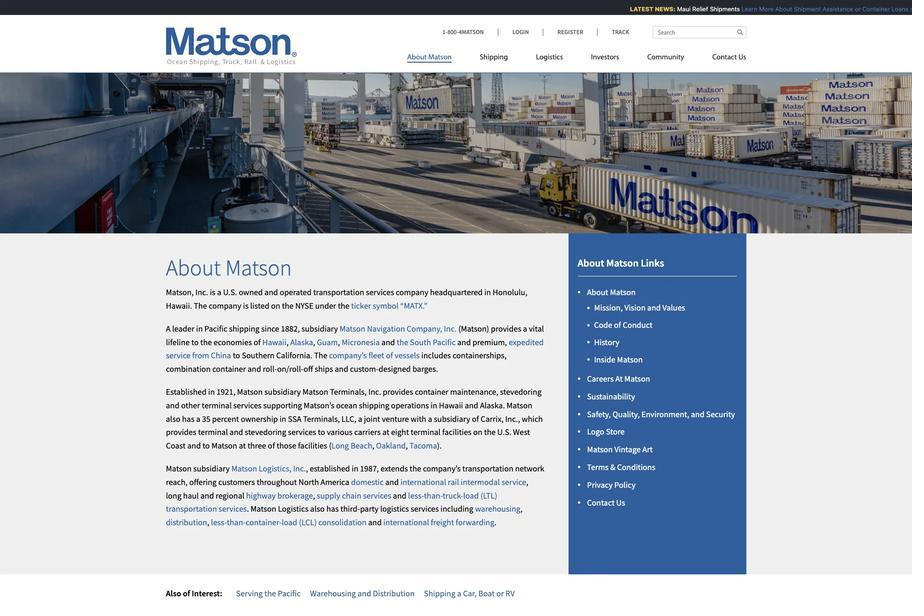 Task type: locate. For each thing, give the bounding box(es) containing it.
about matson link up mission,
[[587, 287, 636, 298]]

0 horizontal spatial than-
[[227, 517, 246, 528]]

has inside the . matson logistics also has third-party logistics services including warehousing , distribution , less-than-container-load (lcl) consolidation and international freight forwarding .
[[327, 504, 339, 515]]

subsidiary up supporting
[[265, 387, 301, 397]]

2 horizontal spatial pacific
[[433, 337, 456, 348]]

0 horizontal spatial company
[[209, 301, 241, 311]]

1 vertical spatial the
[[314, 350, 328, 361]]

and left security
[[691, 409, 705, 420]]

(matson) provides a vital lifeline to the economies of
[[166, 323, 544, 348]]

1 horizontal spatial on
[[473, 427, 483, 438]]

container-
[[246, 517, 282, 528]]

about matson up 'owned'
[[166, 254, 292, 282]]

1 vertical spatial us
[[617, 497, 626, 508]]

subsidiary up guam link
[[302, 323, 338, 334]]

the up from
[[200, 337, 212, 348]]

0 horizontal spatial container
[[212, 364, 246, 375]]

1 vertical spatial on
[[473, 427, 483, 438]]

container down china
[[212, 364, 246, 375]]

0 vertical spatial about matson
[[407, 54, 452, 61]]

company's
[[329, 350, 367, 361], [423, 464, 461, 474]]

1 horizontal spatial contact
[[713, 54, 737, 61]]

0 vertical spatial service
[[166, 350, 191, 361]]

inc. right matson,
[[195, 287, 208, 298]]

to up from
[[191, 337, 199, 348]]

shipping inside established in 1921, matson subsidiary matson terminals, inc. provides container maintenance, stevedoring and other terminal services supporting matson's ocean shipping operations in hawaii and alaska. matson also has a 35 percent ownership in ssa terminals, llc, a joint venture with a subsidiary of carrix, inc., which provides terminal and stevedoring services to various carriers at eight terminal facilities on the u.s. west coast and to matson at three of those facilities (
[[359, 400, 390, 411]]

u.s. left 'owned'
[[223, 287, 237, 298]]

35
[[202, 414, 211, 424]]

contact us link down privacy policy link
[[587, 497, 626, 508]]

eight
[[391, 427, 409, 438]]

company's inside , established in 1987, extends the company's transportation network reach, offering customers throughout north america
[[423, 464, 461, 474]]

1 vertical spatial logistics
[[278, 504, 309, 515]]

owned
[[239, 287, 263, 298]]

1 horizontal spatial facilities
[[442, 427, 472, 438]]

a inside 'matson, inc. is a u.s. owned and operated transportation services company headquartered in honolulu, hawaii. the company is listed on the nyse under the'
[[217, 287, 221, 298]]

in right leader
[[196, 323, 203, 334]]

1 horizontal spatial shipping
[[359, 400, 390, 411]]

0 horizontal spatial the
[[194, 301, 207, 311]]

0 vertical spatial international
[[401, 477, 446, 488]]

hawaii down "since"
[[263, 337, 287, 348]]

terminals,
[[330, 387, 367, 397], [303, 414, 340, 424]]

load inside the . matson logistics also has third-party logistics services including warehousing , distribution , less-than-container-load (lcl) consolidation and international freight forwarding .
[[282, 517, 297, 528]]

1 horizontal spatial is
[[243, 301, 249, 311]]

1 horizontal spatial container
[[415, 387, 449, 397]]

inc.
[[195, 287, 208, 298], [444, 323, 457, 334], [369, 387, 381, 397], [293, 464, 306, 474]]

of right code
[[614, 320, 621, 331]]

container inside 'includes containerships, combination container and roll-on/roll-off ships and custom-designed barges.'
[[212, 364, 246, 375]]

distribution
[[373, 589, 415, 599]]

matson inside the . matson logistics also has third-party logistics services including warehousing , distribution , less-than-container-load (lcl) consolidation and international freight forwarding .
[[251, 504, 276, 515]]

and left other
[[166, 400, 180, 411]]

listed
[[250, 301, 270, 311]]

shipping left car,
[[424, 589, 456, 599]]

>
[[905, 5, 909, 13]]

shipping up economies at the left of page
[[229, 323, 260, 334]]

the right 'extends'
[[410, 464, 421, 474]]

0 horizontal spatial hawaii
[[263, 337, 287, 348]]

about matson
[[407, 54, 452, 61], [166, 254, 292, 282], [587, 287, 636, 298]]

and
[[265, 287, 278, 298], [648, 303, 661, 313], [382, 337, 395, 348], [458, 337, 471, 348], [248, 364, 261, 375], [335, 364, 348, 375], [166, 400, 180, 411], [465, 400, 479, 411], [691, 409, 705, 420], [230, 427, 243, 438], [187, 441, 201, 451], [385, 477, 399, 488], [200, 490, 214, 501], [393, 490, 407, 501], [368, 517, 382, 528], [358, 589, 371, 599]]

1 vertical spatial company's
[[423, 464, 461, 474]]

1 vertical spatial than-
[[227, 517, 246, 528]]

in left 1921,
[[208, 387, 215, 397]]

about matson inside about matson links section
[[587, 287, 636, 298]]

matson up the reach,
[[166, 464, 192, 474]]

in left honolulu,
[[485, 287, 491, 298]]

services inside the . matson logistics also has third-party logistics services including warehousing , distribution , less-than-container-load (lcl) consolidation and international freight forwarding .
[[411, 504, 439, 515]]

ships
[[315, 364, 333, 375]]

0 horizontal spatial shipping
[[229, 323, 260, 334]]

1987,
[[360, 464, 379, 474]]

contact us link
[[699, 49, 747, 68], [587, 497, 626, 508]]

of up southern
[[254, 337, 261, 348]]

micronesia link
[[342, 337, 380, 348]]

the up ships
[[314, 350, 328, 361]]

stevedoring up inc.,
[[500, 387, 542, 397]]

0 horizontal spatial load
[[282, 517, 297, 528]]

the down carrix,
[[484, 427, 496, 438]]

third-
[[341, 504, 360, 515]]

0 horizontal spatial shipping
[[424, 589, 456, 599]]

is left listed
[[243, 301, 249, 311]]

matson right at
[[625, 374, 650, 384]]

careers at matson
[[587, 374, 650, 384]]

1 vertical spatial international
[[384, 517, 429, 528]]

company's down micronesia
[[329, 350, 367, 361]]

logistics
[[536, 54, 563, 61], [278, 504, 309, 515]]

forwarding
[[456, 517, 495, 528]]

1 horizontal spatial at
[[383, 427, 390, 438]]

0 horizontal spatial also
[[166, 414, 180, 424]]

international inside the . matson logistics also has third-party logistics services including warehousing , distribution , less-than-container-load (lcl) consolidation and international freight forwarding .
[[384, 517, 429, 528]]

code of conduct link
[[594, 320, 653, 331]]

1 horizontal spatial contact us
[[713, 54, 747, 61]]

transportation
[[313, 287, 364, 298], [463, 464, 514, 474], [166, 504, 217, 515]]

operations
[[391, 400, 429, 411]]

than- down regional
[[227, 517, 246, 528]]

services up ownership
[[233, 400, 262, 411]]

premium,
[[473, 337, 507, 348]]

2 vertical spatial about matson
[[587, 287, 636, 298]]

1 horizontal spatial hawaii
[[439, 400, 463, 411]]

fleet
[[369, 350, 384, 361]]

transportation up intermodal
[[463, 464, 514, 474]]

u.s. inside established in 1921, matson subsidiary matson terminals, inc. provides container maintenance, stevedoring and other terminal services supporting matson's ocean shipping operations in hawaii and alaska. matson also has a 35 percent ownership in ssa terminals, llc, a joint venture with a subsidiary of carrix, inc., which provides terminal and stevedoring services to various carriers at eight terminal facilities on the u.s. west coast and to matson at three of those facilities (
[[498, 427, 512, 438]]

1 horizontal spatial u.s.
[[498, 427, 512, 438]]

to down economies at the left of page
[[233, 350, 240, 361]]

1 vertical spatial shipping
[[359, 400, 390, 411]]

0 horizontal spatial has
[[182, 414, 195, 424]]

has down other
[[182, 414, 195, 424]]

matson up container-
[[251, 504, 276, 515]]

inc. inside established in 1921, matson subsidiary matson terminals, inc. provides container maintenance, stevedoring and other terminal services supporting matson's ocean shipping operations in hawaii and alaska. matson also has a 35 percent ownership in ssa terminals, llc, a joint venture with a subsidiary of carrix, inc., which provides terminal and stevedoring services to various carriers at eight terminal facilities on the u.s. west coast and to matson at three of those facilities (
[[369, 387, 381, 397]]

subsidiary up 'offering'
[[193, 464, 230, 474]]

privacy
[[587, 480, 613, 491]]

0 horizontal spatial provides
[[166, 427, 196, 438]]

1 vertical spatial about matson
[[166, 254, 292, 282]]

u.s. down inc.,
[[498, 427, 512, 438]]

0 horizontal spatial contact us link
[[587, 497, 626, 508]]

a right with
[[428, 414, 432, 424]]

1 vertical spatial container
[[415, 387, 449, 397]]

about matson link
[[407, 49, 466, 68], [587, 287, 636, 298]]

0 vertical spatial logistics
[[536, 54, 563, 61]]

0 horizontal spatial service
[[166, 350, 191, 361]]

and right ships
[[335, 364, 348, 375]]

a left car,
[[457, 589, 462, 599]]

2 horizontal spatial transportation
[[463, 464, 514, 474]]

safety, quality, environment, and security
[[587, 409, 735, 420]]

about matson down "1-"
[[407, 54, 452, 61]]

terminals, down matson's
[[303, 414, 340, 424]]

2 vertical spatial pacific
[[278, 589, 301, 599]]

1 horizontal spatial than-
[[424, 490, 443, 501]]

0 vertical spatial about matson link
[[407, 49, 466, 68]]

code of conduct
[[594, 320, 653, 331]]

0 horizontal spatial logistics
[[278, 504, 309, 515]]

of inside (matson) provides a vital lifeline to the economies of
[[254, 337, 261, 348]]

expedited service from china
[[166, 337, 544, 361]]

subsidiary up ).
[[434, 414, 471, 424]]

honolulu,
[[493, 287, 528, 298]]

a left "35"
[[196, 414, 200, 424]]

0 horizontal spatial about matson
[[166, 254, 292, 282]]

distribution
[[166, 517, 207, 528]]

transportation up under
[[313, 287, 364, 298]]

shipping
[[229, 323, 260, 334], [359, 400, 390, 411]]

and right vision
[[648, 303, 661, 313]]

stevedoring
[[500, 387, 542, 397], [245, 427, 286, 438]]

0 vertical spatial contact us link
[[699, 49, 747, 68]]

1 horizontal spatial transportation
[[313, 287, 364, 298]]

0 vertical spatial transportation
[[313, 287, 364, 298]]

1 horizontal spatial about matson
[[407, 54, 452, 61]]

stevedoring down ownership
[[245, 427, 286, 438]]

1 vertical spatial facilities
[[298, 441, 327, 451]]

than-
[[424, 490, 443, 501], [227, 517, 246, 528]]

careers at matson link
[[587, 374, 650, 384]]

1 vertical spatial less-
[[211, 517, 227, 528]]

1 horizontal spatial stevedoring
[[500, 387, 542, 397]]

learn more about shipment assistance or container loans > link
[[736, 5, 909, 13]]

1 horizontal spatial also
[[310, 504, 325, 515]]

1 vertical spatial u.s.
[[498, 427, 512, 438]]

provides up the 'coast' in the left bottom of the page
[[166, 427, 196, 438]]

logistics inside the . matson logistics also has third-party logistics services including warehousing , distribution , less-than-container-load (lcl) consolidation and international freight forwarding .
[[278, 504, 309, 515]]

blue matson logo with ocean, shipping, truck, rail and logistics written beneath it. image
[[166, 28, 297, 66]]

(
[[329, 441, 332, 451]]

logistics inside top menu navigation
[[536, 54, 563, 61]]

1 horizontal spatial us
[[739, 54, 747, 61]]

. down the highway
[[247, 504, 249, 515]]

0 vertical spatial contact us
[[713, 54, 747, 61]]

1 vertical spatial contact us
[[587, 497, 626, 508]]

policy
[[615, 480, 636, 491]]

terminal up tacoma link
[[411, 427, 441, 438]]

and down "party"
[[368, 517, 382, 528]]

contact down privacy
[[587, 497, 615, 508]]

has inside established in 1921, matson subsidiary matson terminals, inc. provides container maintenance, stevedoring and other terminal services supporting matson's ocean shipping operations in hawaii and alaska. matson also has a 35 percent ownership in ssa terminals, llc, a joint venture with a subsidiary of carrix, inc., which provides terminal and stevedoring services to various carriers at eight terminal facilities on the u.s. west coast and to matson at three of those facilities (
[[182, 414, 195, 424]]

international
[[401, 477, 446, 488], [384, 517, 429, 528]]

0 vertical spatial than-
[[424, 490, 443, 501]]

0 vertical spatial facilities
[[442, 427, 472, 438]]

0 vertical spatial on
[[271, 301, 280, 311]]

leader
[[172, 323, 195, 334]]

pacific up includes in the bottom left of the page
[[433, 337, 456, 348]]

company down 'owned'
[[209, 301, 241, 311]]

matson vintage art
[[587, 444, 653, 455]]

0 vertical spatial also
[[166, 414, 180, 424]]

1 horizontal spatial shipping
[[480, 54, 508, 61]]

2 horizontal spatial provides
[[491, 323, 522, 334]]

1 vertical spatial also
[[310, 504, 325, 515]]

ticker symbol "matx."
[[351, 301, 428, 311]]

the
[[194, 301, 207, 311], [314, 350, 328, 361]]

2 horizontal spatial about matson
[[587, 287, 636, 298]]

1-
[[443, 28, 448, 36]]

subsidiary
[[302, 323, 338, 334], [265, 387, 301, 397], [434, 414, 471, 424], [193, 464, 230, 474]]

1 horizontal spatial provides
[[383, 387, 413, 397]]

0 horizontal spatial on
[[271, 301, 280, 311]]

0 vertical spatial or
[[850, 5, 856, 13]]

about
[[770, 5, 787, 13], [407, 54, 427, 61], [166, 254, 221, 282], [578, 256, 605, 269], [587, 287, 609, 298]]

latest
[[625, 5, 648, 13]]

or left container
[[850, 5, 856, 13]]

in
[[485, 287, 491, 298], [196, 323, 203, 334], [208, 387, 215, 397], [431, 400, 438, 411], [280, 414, 286, 424], [352, 464, 359, 474]]

load left (lcl)
[[282, 517, 297, 528]]

alaska
[[290, 337, 313, 348]]

also up the 'coast' in the left bottom of the page
[[166, 414, 180, 424]]

a left 'owned'
[[217, 287, 221, 298]]

on right listed
[[271, 301, 280, 311]]

, inside , established in 1987, extends the company's transportation network reach, offering customers throughout north america
[[306, 464, 308, 474]]

on inside 'matson, inc. is a u.s. owned and operated transportation services company headquartered in honolulu, hawaii. the company is listed on the nyse under the'
[[271, 301, 280, 311]]

1 vertical spatial hawaii
[[439, 400, 463, 411]]

0 vertical spatial load
[[464, 490, 479, 501]]

store
[[606, 427, 625, 437]]

international down logistics
[[384, 517, 429, 528]]

1 horizontal spatial about matson link
[[587, 287, 636, 298]]

contact us inside about matson links section
[[587, 497, 626, 508]]

1 vertical spatial .
[[495, 517, 497, 528]]

container down barges.
[[415, 387, 449, 397]]

contact down the search search field
[[713, 54, 737, 61]]

in left ssa on the bottom
[[280, 414, 286, 424]]

to inside (matson) provides a vital lifeline to the economies of
[[191, 337, 199, 348]]

provides inside (matson) provides a vital lifeline to the economies of
[[491, 323, 522, 334]]

matson up vision
[[610, 287, 636, 298]]

and down 'offering'
[[200, 490, 214, 501]]

1 horizontal spatial pacific
[[278, 589, 301, 599]]

1 vertical spatial at
[[239, 441, 246, 451]]

shipping a car, boat or rv link
[[424, 589, 515, 599]]

chain
[[342, 490, 362, 501]]

security
[[707, 409, 735, 420]]

"matx."
[[400, 301, 428, 311]]

shipping link
[[466, 49, 522, 68]]

1 vertical spatial service
[[502, 477, 527, 488]]

than- down domestic and international rail intermodal service
[[424, 490, 443, 501]]

and up listed
[[265, 287, 278, 298]]

quality,
[[613, 409, 640, 420]]

pacific up economies at the left of page
[[205, 323, 228, 334]]

&
[[611, 462, 616, 473]]

safety, quality, environment, and security link
[[587, 409, 735, 420]]

1 horizontal spatial or
[[850, 5, 856, 13]]

0 vertical spatial us
[[739, 54, 747, 61]]

also inside established in 1921, matson subsidiary matson terminals, inc. provides container maintenance, stevedoring and other terminal services supporting matson's ocean shipping operations in hawaii and alaska. matson also has a 35 percent ownership in ssa terminals, llc, a joint venture with a subsidiary of carrix, inc., which provides terminal and stevedoring services to various carriers at eight terminal facilities on the u.s. west coast and to matson at three of those facilities (
[[166, 414, 180, 424]]

the down operated
[[282, 301, 294, 311]]

operated
[[280, 287, 312, 298]]

1-800-4matson
[[443, 28, 484, 36]]

1 horizontal spatial contact us link
[[699, 49, 747, 68]]

shipping inside top menu navigation
[[480, 54, 508, 61]]

a left vital
[[523, 323, 528, 334]]

logistics down brokerage
[[278, 504, 309, 515]]

1 horizontal spatial less-
[[408, 490, 424, 501]]

less- inside the . matson logistics also has third-party logistics services including warehousing , distribution , less-than-container-load (lcl) consolidation and international freight forwarding .
[[211, 517, 227, 528]]

provides
[[491, 323, 522, 334], [383, 387, 413, 397], [166, 427, 196, 438]]

1 horizontal spatial logistics
[[536, 54, 563, 61]]

and inside , long haul and regional
[[200, 490, 214, 501]]

in inside , established in 1987, extends the company's transportation network reach, offering customers throughout north america
[[352, 464, 359, 474]]

0 vertical spatial contact
[[713, 54, 737, 61]]

contact us link down the search icon
[[699, 49, 747, 68]]

conditions
[[617, 462, 656, 473]]

on down carrix,
[[473, 427, 483, 438]]

0 horizontal spatial .
[[247, 504, 249, 515]]

facilities
[[442, 427, 472, 438], [298, 441, 327, 451]]

serving
[[236, 589, 263, 599]]

0 horizontal spatial transportation
[[166, 504, 217, 515]]

container
[[857, 5, 885, 13]]

matson down "1-"
[[429, 54, 452, 61]]

transportation inside less-than-truck-load (ltl) transportation services
[[166, 504, 217, 515]]

other
[[181, 400, 200, 411]]

matson, inc. is a u.s. owned and operated transportation services company headquartered in honolulu, hawaii. the company is listed on the nyse under the
[[166, 287, 528, 311]]

contact us inside top menu navigation
[[713, 54, 747, 61]]

mission, vision and values link
[[594, 303, 686, 313]]

art
[[643, 444, 653, 455]]

1 vertical spatial has
[[327, 504, 339, 515]]

terminal up percent
[[202, 400, 232, 411]]

contact us down privacy policy link
[[587, 497, 626, 508]]

history
[[594, 337, 620, 348]]

0 vertical spatial at
[[383, 427, 390, 438]]

provides up operations
[[383, 387, 413, 397]]

is right matson,
[[210, 287, 216, 298]]

inc. up north
[[293, 464, 306, 474]]

shipment
[[789, 5, 816, 13]]

container inside established in 1921, matson subsidiary matson terminals, inc. provides container maintenance, stevedoring and other terminal services supporting matson's ocean shipping operations in hawaii and alaska. matson also has a 35 percent ownership in ssa terminals, llc, a joint venture with a subsidiary of carrix, inc., which provides terminal and stevedoring services to various carriers at eight terminal facilities on the u.s. west coast and to matson at three of those facilities (
[[415, 387, 449, 397]]

us down policy
[[617, 497, 626, 508]]

about inside top menu navigation
[[407, 54, 427, 61]]

shipping down 4matson
[[480, 54, 508, 61]]

at up long beach , oakland , tacoma ).
[[383, 427, 390, 438]]

0 vertical spatial company's
[[329, 350, 367, 361]]

in left 1987,
[[352, 464, 359, 474]]

oakland link
[[376, 441, 406, 451]]

inc. left (matson)
[[444, 323, 457, 334]]

None search field
[[653, 26, 747, 38]]

logo
[[587, 427, 605, 437]]

the inside (matson) provides a vital lifeline to the economies of
[[200, 337, 212, 348]]

interest:
[[192, 589, 222, 599]]

about matson links
[[578, 256, 665, 269]]

matson up micronesia link
[[340, 323, 366, 334]]

1 horizontal spatial company
[[396, 287, 429, 298]]

contact
[[713, 54, 737, 61], [587, 497, 615, 508]]

reach,
[[166, 477, 188, 488]]



Task type: vqa. For each thing, say whether or not it's contained in the screenshot.
the bottommost ASIA
no



Task type: describe. For each thing, give the bounding box(es) containing it.
services inside 'matson, inc. is a u.s. owned and operated transportation services company headquartered in honolulu, hawaii. the company is listed on the nyse under the'
[[366, 287, 394, 298]]

headquartered
[[430, 287, 483, 298]]

matson subsidiary matson logistics, inc.
[[166, 464, 306, 474]]

a right llc,
[[358, 414, 363, 424]]

shipping for shipping a car, boat or rv
[[424, 589, 456, 599]]

established in 1921, matson subsidiary matson terminals, inc. provides container maintenance, stevedoring and other terminal services supporting matson's ocean shipping operations in hawaii and alaska. matson also has a 35 percent ownership in ssa terminals, llc, a joint venture with a subsidiary of carrix, inc., which provides terminal and stevedoring services to various carriers at eight terminal facilities on the u.s. west coast and to matson at three of those facilities (
[[166, 387, 543, 451]]

also inside the . matson logistics also has third-party logistics services including warehousing , distribution , less-than-container-load (lcl) consolidation and international freight forwarding .
[[310, 504, 325, 515]]

supply chain services link
[[317, 490, 391, 501]]

about matson inside top menu navigation
[[407, 54, 452, 61]]

warehousing
[[310, 589, 356, 599]]

1 vertical spatial is
[[243, 301, 249, 311]]

california.
[[276, 350, 313, 361]]

a inside (matson) provides a vital lifeline to the economies of
[[523, 323, 528, 334]]

services inside less-than-truck-load (ltl) transportation services
[[219, 504, 247, 515]]

inside matson
[[594, 354, 643, 365]]

transportation inside , established in 1987, extends the company's transportation network reach, offering customers throughout north america
[[463, 464, 514, 474]]

long
[[332, 441, 349, 451]]

privacy policy link
[[587, 480, 636, 491]]

offering
[[189, 477, 217, 488]]

west
[[513, 427, 530, 438]]

matson up 'owned'
[[225, 254, 292, 282]]

1 vertical spatial provides
[[383, 387, 413, 397]]

us inside about matson links section
[[617, 497, 626, 508]]

0 horizontal spatial facilities
[[298, 441, 327, 451]]

warehousing link
[[475, 504, 521, 515]]

register
[[558, 28, 584, 36]]

hawaii inside established in 1921, matson subsidiary matson terminals, inc. provides container maintenance, stevedoring and other terminal services supporting matson's ocean shipping operations in hawaii and alaska. matson also has a 35 percent ownership in ssa terminals, llc, a joint venture with a subsidiary of carrix, inc., which provides terminal and stevedoring services to various carriers at eight terminal facilities on the u.s. west coast and to matson at three of those facilities (
[[439, 400, 463, 411]]

international rail intermodal service link
[[401, 477, 527, 488]]

vision
[[625, 303, 646, 313]]

relief
[[687, 5, 703, 13]]

at
[[616, 374, 623, 384]]

of right fleet
[[386, 350, 393, 361]]

from
[[192, 350, 209, 361]]

links
[[641, 256, 665, 269]]

and inside 'matson, inc. is a u.s. owned and operated transportation services company headquartered in honolulu, hawaii. the company is listed on the nyse under the'
[[265, 287, 278, 298]]

and down 'extends'
[[385, 477, 399, 488]]

the right serving
[[265, 589, 276, 599]]

less-than-truck-load (ltl) transportation services link
[[166, 490, 498, 515]]

top menu navigation
[[407, 49, 747, 68]]

the inside established in 1921, matson subsidiary matson terminals, inc. provides container maintenance, stevedoring and other terminal services supporting matson's ocean shipping operations in hawaii and alaska. matson also has a 35 percent ownership in ssa terminals, llc, a joint venture with a subsidiary of carrix, inc., which provides terminal and stevedoring services to various carriers at eight terminal facilities on the u.s. west coast and to matson at three of those facilities (
[[484, 427, 496, 438]]

, long haul and regional
[[166, 477, 529, 501]]

and up logistics
[[393, 490, 407, 501]]

highway
[[246, 490, 276, 501]]

alaska.
[[480, 400, 505, 411]]

than- inside less-than-truck-load (ltl) transportation services
[[424, 490, 443, 501]]

domestic link
[[351, 477, 384, 488]]

freight
[[431, 517, 454, 528]]

service inside expedited service from china
[[166, 350, 191, 361]]

terminal down "35"
[[198, 427, 228, 438]]

contact inside about matson links section
[[587, 497, 615, 508]]

matson logistics, inc. link
[[232, 464, 306, 474]]

mission, vision and values
[[594, 303, 686, 313]]

beach
[[351, 441, 372, 451]]

of right three
[[268, 441, 275, 451]]

load inside less-than-truck-load (ltl) transportation services
[[464, 490, 479, 501]]

news:
[[650, 5, 670, 13]]

terms & conditions
[[587, 462, 656, 473]]

logistics,
[[259, 464, 292, 474]]

latest news: maui relief shipments learn more about shipment assistance or container loans >
[[625, 5, 909, 13]]

maui
[[672, 5, 686, 13]]

the inside , established in 1987, extends the company's transportation network reach, offering customers throughout north america
[[410, 464, 421, 474]]

and down southern
[[248, 364, 261, 375]]

1 vertical spatial about matson link
[[587, 287, 636, 298]]

regional
[[216, 490, 245, 501]]

vintage
[[615, 444, 641, 455]]

0 horizontal spatial at
[[239, 441, 246, 451]]

1 vertical spatial stevedoring
[[245, 427, 286, 438]]

u.s. inside 'matson, inc. is a u.s. owned and operated transportation services company headquartered in honolulu, hawaii. the company is listed on the nyse under the'
[[223, 287, 237, 298]]

highway brokerage link
[[246, 490, 313, 501]]

expedited service from china link
[[166, 337, 544, 361]]

customers
[[218, 477, 255, 488]]

to left the 'various'
[[318, 427, 325, 438]]

shipping for shipping
[[480, 54, 508, 61]]

vessels
[[395, 350, 420, 361]]

0 vertical spatial stevedoring
[[500, 387, 542, 397]]

Search search field
[[653, 26, 747, 38]]

percent
[[212, 414, 239, 424]]

the down matson navigation company, inc. 'link'
[[397, 337, 408, 348]]

under
[[315, 301, 336, 311]]

2 vertical spatial provides
[[166, 427, 196, 438]]

ssa
[[288, 414, 302, 424]]

and down (matson)
[[458, 337, 471, 348]]

matson up matson's
[[303, 387, 328, 397]]

0 vertical spatial terminals,
[[330, 387, 367, 397]]

matson up terms
[[587, 444, 613, 455]]

to down "35"
[[203, 441, 210, 451]]

matson left links
[[607, 256, 639, 269]]

1 vertical spatial contact us link
[[587, 497, 626, 508]]

careers
[[587, 374, 614, 384]]

in right operations
[[431, 400, 438, 411]]

on inside established in 1921, matson subsidiary matson terminals, inc. provides container maintenance, stevedoring and other terminal services supporting matson's ocean shipping operations in hawaii and alaska. matson also has a 35 percent ownership in ssa terminals, llc, a joint venture with a subsidiary of carrix, inc., which provides terminal and stevedoring services to various carriers at eight terminal facilities on the u.s. west coast and to matson at three of those facilities (
[[473, 427, 483, 438]]

including
[[441, 504, 474, 515]]

less- inside less-than-truck-load (ltl) transportation services
[[408, 490, 424, 501]]

which
[[522, 414, 543, 424]]

about matson links section
[[557, 233, 758, 575]]

supply
[[317, 490, 340, 501]]

services down ssa on the bottom
[[288, 427, 316, 438]]

more
[[754, 5, 769, 13]]

mission,
[[594, 303, 623, 313]]

matson up customers
[[232, 464, 257, 474]]

of inside about matson links section
[[614, 320, 621, 331]]

assistance
[[817, 5, 848, 13]]

and inside the . matson logistics also has third-party logistics services including warehousing , distribution , less-than-container-load (lcl) consolidation and international freight forwarding .
[[368, 517, 382, 528]]

distribution link
[[166, 517, 207, 528]]

the left ticker
[[338, 301, 350, 311]]

, inside , long haul and regional
[[527, 477, 529, 488]]

international freight forwarding link
[[384, 517, 495, 528]]

0 vertical spatial hawaii
[[263, 337, 287, 348]]

loans
[[887, 5, 903, 13]]

0 vertical spatial company
[[396, 287, 429, 298]]

1 horizontal spatial service
[[502, 477, 527, 488]]

matson up at
[[617, 354, 643, 365]]

4matson
[[459, 28, 484, 36]]

and right the 'coast' in the left bottom of the page
[[187, 441, 201, 451]]

also
[[166, 589, 181, 599]]

1882,
[[281, 323, 300, 334]]

learn
[[736, 5, 752, 13]]

warehousing and distribution link
[[310, 589, 415, 599]]

highway brokerage , supply chain services and
[[246, 490, 408, 501]]

lifeline
[[166, 337, 190, 348]]

and down percent
[[230, 427, 243, 438]]

the inside 'matson, inc. is a u.s. owned and operated transportation services company headquartered in honolulu, hawaii. the company is listed on the nyse under the'
[[194, 301, 207, 311]]

shipping a car, boat or rv
[[424, 589, 515, 599]]

0 vertical spatial shipping
[[229, 323, 260, 334]]

(ltl)
[[481, 490, 498, 501]]

in inside 'matson, inc. is a u.s. owned and operated transportation services company headquartered in honolulu, hawaii. the company is listed on the nyse under the'
[[485, 287, 491, 298]]

matson right 1921,
[[237, 387, 263, 397]]

inc. inside 'matson, inc. is a u.s. owned and operated transportation services company headquartered in honolulu, hawaii. the company is listed on the nyse under the'
[[195, 287, 208, 298]]

services up "party"
[[363, 490, 391, 501]]

1 horizontal spatial .
[[495, 517, 497, 528]]

joint
[[364, 414, 380, 424]]

0 vertical spatial .
[[247, 504, 249, 515]]

(lcl)
[[299, 517, 317, 528]]

long
[[166, 490, 182, 501]]

contact inside the contact us link
[[713, 54, 737, 61]]

carrix,
[[481, 414, 504, 424]]

matson inside top menu navigation
[[429, 54, 452, 61]]

hawaii.
[[166, 301, 192, 311]]

investors
[[591, 54, 620, 61]]

hawaii , alaska , guam , micronesia and the south pacific and premium,
[[263, 337, 509, 348]]

of left carrix,
[[472, 414, 479, 424]]

0 horizontal spatial is
[[210, 287, 216, 298]]

those
[[277, 441, 296, 451]]

and down navigation
[[382, 337, 395, 348]]

than- inside the . matson logistics also has third-party logistics services including warehousing , distribution , less-than-container-load (lcl) consolidation and international freight forwarding .
[[227, 517, 246, 528]]

login
[[513, 28, 529, 36]]

navigation
[[367, 323, 405, 334]]

search image
[[738, 29, 743, 35]]

with
[[411, 414, 426, 424]]

consolidation
[[319, 517, 367, 528]]

1 vertical spatial or
[[497, 589, 504, 599]]

domestic and international rail intermodal service
[[351, 477, 527, 488]]

matson up matson subsidiary matson logistics, inc. at left bottom
[[212, 441, 237, 451]]

and left distribution
[[358, 589, 371, 599]]

history link
[[594, 337, 620, 348]]

community
[[648, 54, 685, 61]]

0 horizontal spatial company's
[[329, 350, 367, 361]]

also of interest:
[[166, 589, 222, 599]]

0 horizontal spatial pacific
[[205, 323, 228, 334]]

and down maintenance, on the bottom of page
[[465, 400, 479, 411]]

matson up inc.,
[[507, 400, 533, 411]]

includes containerships, combination container and roll-on/roll-off ships and custom-designed barges.
[[166, 350, 507, 375]]

logistics link
[[522, 49, 577, 68]]

0 horizontal spatial about matson link
[[407, 49, 466, 68]]

of right also
[[183, 589, 190, 599]]

maintenance,
[[450, 387, 499, 397]]

the south pacific link
[[397, 337, 456, 348]]

1 vertical spatial terminals,
[[303, 414, 340, 424]]

hawaii link
[[263, 337, 287, 348]]

transportation inside 'matson, inc. is a u.s. owned and operated transportation services company headquartered in honolulu, hawaii. the company is listed on the nyse under the'
[[313, 287, 364, 298]]

1 horizontal spatial the
[[314, 350, 328, 361]]

cranes load and offload matson containers from the containership at the terminal. image
[[0, 58, 913, 233]]

us inside top menu navigation
[[739, 54, 747, 61]]



